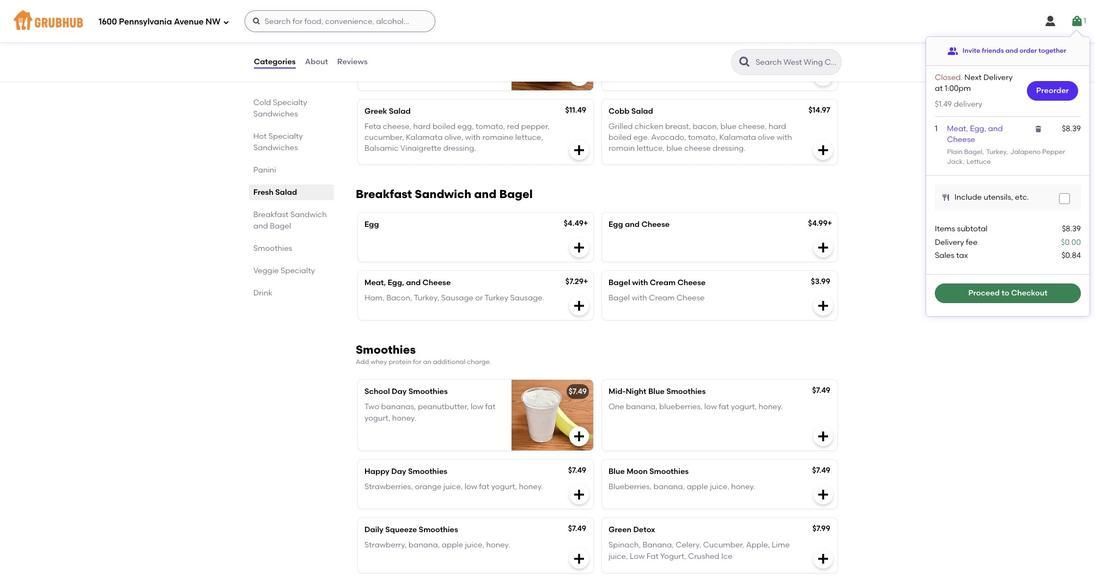 Task type: describe. For each thing, give the bounding box(es) containing it.
$1.49 delivery
[[935, 99, 982, 109]]

honey. for one banana, blueberries, low fat yogurt, honey.
[[759, 403, 783, 412]]

ice
[[721, 552, 732, 561]]

vinaigrette.
[[644, 53, 686, 62]]

preorder button
[[1027, 81, 1078, 101]]

kalamata inside grilled chicken breast, bacon, blue cheese, hard boiled ege. avocado, tomato, kalamata olive with romain lettuce, blue cheese dressing.
[[719, 133, 756, 142]]

house
[[444, 42, 466, 51]]

olive,
[[444, 133, 463, 142]]

bagel inside breakfast sandwich and bagel 'tab'
[[270, 222, 291, 231]]

fresh salad tab
[[253, 187, 330, 198]]

friends
[[982, 47, 1004, 55]]

feta cheese, hard boiled egg, tomato, red pepper, cucumber, kalamata olive, with romaine lettuce, balsamic vinaigrette dressing.
[[364, 122, 550, 153]]

$4.49
[[564, 219, 583, 228]]

0 horizontal spatial meat,
[[364, 278, 386, 287]]

fee
[[966, 238, 978, 247]]

smoothies inside smoothies add whey protein for an additional charge.
[[356, 343, 416, 357]]

hot specialty sandwiches tab
[[253, 131, 330, 154]]

0 vertical spatial blue
[[648, 387, 665, 397]]

pepper
[[1042, 148, 1065, 156]]

$7.29 +
[[565, 277, 588, 286]]

0 vertical spatial breakfast sandwich and bagel
[[356, 187, 533, 201]]

croutons,
[[364, 53, 399, 62]]

delivery fee
[[935, 238, 978, 247]]

salad for cobb salad
[[631, 107, 653, 116]]

$3.99
[[811, 277, 830, 286]]

ege.
[[633, 133, 649, 142]]

strawberry,
[[364, 541, 407, 550]]

with inside tomato, carrot, cucumber, with romaine lettuce, balsamic vinaigrette.
[[709, 42, 724, 51]]

with inside the feta cheese, hard boiled egg, tomato, red pepper, cucumber, kalamata olive, with romaine lettuce, balsamic vinaigrette dressing.
[[465, 133, 481, 142]]

smoothies up blueberries, banana, apple juice, honey. at the right of page
[[649, 467, 689, 477]]

turkey inside tooltip
[[986, 148, 1006, 156]]

$1.49
[[935, 99, 952, 109]]

low for blueberries,
[[704, 403, 717, 412]]

smoothies up blueberries,
[[666, 387, 706, 397]]

1 vertical spatial cream
[[649, 294, 675, 303]]

meat, inside meat, egg, and cheese link
[[947, 124, 968, 133]]

cucumber,
[[703, 541, 744, 550]]

people icon image
[[947, 46, 958, 57]]

blue moon smoothies
[[609, 467, 689, 477]]

parmesan,
[[402, 42, 442, 51]]

invite
[[963, 47, 980, 55]]

avocado,
[[651, 133, 686, 142]]

yogurt, for two bananas, peanutbutter, low fat yogurt, honey.
[[364, 414, 390, 423]]

$7.99
[[812, 525, 830, 534]]

bananas,
[[381, 403, 416, 412]]

tooltip containing closed
[[926, 31, 1090, 317]]

.
[[961, 73, 963, 82]]

fresh
[[253, 188, 273, 197]]

sandwich inside 'tab'
[[290, 210, 327, 220]]

fat for peanutbutter,
[[485, 403, 495, 412]]

olive
[[758, 133, 775, 142]]

bacon,
[[386, 294, 412, 303]]

avenue
[[174, 17, 204, 26]]

smoothies tab
[[253, 243, 330, 254]]

$7.49 for one banana, blueberries, low fat yogurt, honey.
[[812, 386, 830, 396]]

meat, egg, and cheese inside tooltip
[[947, 124, 1003, 144]]

$14.97
[[808, 105, 830, 115]]

mid-night blue smoothies
[[609, 387, 706, 397]]

etc.
[[1015, 193, 1029, 202]]

shredded parmesan, house croutons, with romaine lettuce, caesar dressing.
[[364, 42, 479, 73]]

sausage
[[441, 294, 473, 303]]

mid-
[[609, 387, 626, 397]]

0 vertical spatial blue
[[721, 122, 737, 131]]

or
[[475, 294, 483, 303]]

1 vertical spatial turkey
[[485, 294, 508, 303]]

egg for egg and cheese
[[609, 220, 623, 229]]

salad for caesar salad
[[394, 26, 416, 36]]

lettuce, inside shredded parmesan, house croutons, with romaine lettuce, caesar dressing.
[[451, 53, 479, 62]]

to
[[1002, 289, 1009, 298]]

salad for spa salad
[[625, 26, 647, 36]]

cobb salad
[[609, 107, 653, 116]]

veggie
[[253, 266, 279, 276]]

hot specialty sandwiches
[[253, 132, 303, 153]]

cheese inside meat, egg, and cheese
[[947, 135, 975, 144]]

order
[[1020, 47, 1037, 55]]

yogurt,
[[660, 552, 686, 561]]

blueberries,
[[659, 403, 702, 412]]

closed . next delivery at 1:00pm
[[935, 73, 1013, 93]]

1 horizontal spatial breakfast
[[356, 187, 412, 201]]

green detox
[[609, 526, 655, 535]]

include utensils, etc.
[[954, 193, 1029, 202]]

school day smoothies
[[364, 387, 448, 397]]

two bananas, peanutbutter, low fat yogurt, honey.
[[364, 403, 495, 423]]

subtotal
[[957, 225, 988, 234]]

include
[[954, 193, 982, 202]]

jalapeno pepper jack
[[947, 148, 1065, 166]]

$4.99 +
[[808, 219, 832, 228]]

$4.99
[[808, 219, 828, 228]]

banana,
[[643, 541, 674, 550]]

ham, bacon, turkey, sausage or turkey sausage.
[[364, 294, 544, 303]]

pepper,
[[521, 122, 550, 131]]

yogurt, for one banana, blueberries, low fat yogurt, honey.
[[731, 403, 757, 412]]

1 bagel with cream cheese from the top
[[609, 278, 706, 287]]

invite friends and order together button
[[947, 41, 1066, 61]]

bagel inside tooltip
[[964, 148, 982, 156]]

protein
[[389, 358, 411, 366]]

blueberries,
[[609, 483, 652, 492]]

low for juice,
[[465, 483, 477, 492]]

greek
[[364, 107, 387, 116]]

spinach, banana, celery, cucumber, apple, lime juice, low fat yogurt, crushed ice
[[609, 541, 790, 561]]

strawberries, orange juice, low fat yogurt, honey.
[[364, 483, 543, 492]]

breast,
[[665, 122, 691, 131]]

1600
[[99, 17, 117, 26]]

juice, inside spinach, banana, celery, cucumber, apple, lime juice, low fat yogurt, crushed ice
[[609, 552, 628, 561]]

whey
[[371, 358, 387, 366]]

+ for $4.99
[[828, 219, 832, 228]]

romaine inside tomato, carrot, cucumber, with romaine lettuce, balsamic vinaigrette.
[[726, 42, 757, 51]]

green
[[609, 526, 631, 535]]

cobb
[[609, 107, 630, 116]]

additional
[[433, 358, 465, 366]]

$0.84
[[1061, 251, 1081, 260]]

dressing. inside the feta cheese, hard boiled egg, tomato, red pepper, cucumber, kalamata olive, with romaine lettuce, balsamic vinaigrette dressing.
[[443, 144, 476, 153]]

1 vertical spatial meat, egg, and cheese
[[364, 278, 451, 287]]

reviews
[[337, 57, 368, 66]]

breakfast sandwich and bagel inside breakfast sandwich and bagel 'tab'
[[253, 210, 327, 231]]

cold
[[253, 98, 271, 107]]

and inside button
[[1005, 47, 1018, 55]]

$7.49 for blueberries, banana, apple juice, honey.
[[812, 466, 830, 476]]

spinach,
[[609, 541, 641, 550]]

caesar salad image
[[512, 19, 593, 90]]

together
[[1039, 47, 1066, 55]]

one banana, blueberries, low fat yogurt, honey.
[[609, 403, 783, 412]]

lettuce, inside grilled chicken breast, bacon, blue cheese, hard boiled ege. avocado, tomato, kalamata olive with romain lettuce, blue cheese dressing.
[[637, 144, 665, 153]]

fresh salad
[[253, 188, 297, 197]]

with inside grilled chicken breast, bacon, blue cheese, hard boiled ege. avocado, tomato, kalamata olive with romain lettuce, blue cheese dressing.
[[777, 133, 792, 142]]

cheese
[[684, 144, 711, 153]]

egg for egg
[[364, 220, 379, 229]]

svg image inside main navigation navigation
[[223, 19, 229, 25]]

egg,
[[457, 122, 474, 131]]

1 horizontal spatial sandwich
[[415, 187, 471, 201]]

dressing. inside shredded parmesan, house croutons, with romaine lettuce, caesar dressing.
[[393, 64, 426, 73]]

boiled inside the feta cheese, hard boiled egg, tomato, red pepper, cucumber, kalamata olive, with romaine lettuce, balsamic vinaigrette dressing.
[[433, 122, 456, 131]]

squeeze
[[385, 526, 417, 535]]

sandwiches for hot
[[253, 143, 298, 153]]



Task type: locate. For each thing, give the bounding box(es) containing it.
next
[[964, 73, 982, 82]]

0 horizontal spatial cucumber,
[[364, 133, 404, 142]]

2 horizontal spatial romaine
[[726, 42, 757, 51]]

breakfast down balsamic
[[356, 187, 412, 201]]

1 horizontal spatial romaine
[[482, 133, 513, 142]]

cheese, up olive
[[738, 122, 767, 131]]

0 horizontal spatial kalamata
[[406, 133, 443, 142]]

2 vertical spatial banana,
[[409, 541, 440, 550]]

romaine up search icon in the right top of the page
[[726, 42, 757, 51]]

1 vertical spatial breakfast sandwich and bagel
[[253, 210, 327, 231]]

2 horizontal spatial yogurt,
[[731, 403, 757, 412]]

egg,
[[970, 124, 986, 133], [388, 278, 404, 287]]

lettuce, down ege.
[[637, 144, 665, 153]]

bacon,
[[693, 122, 719, 131]]

salad inside 'tab'
[[275, 188, 297, 197]]

smoothies add whey protein for an additional charge.
[[356, 343, 491, 366]]

dressing. right cheese
[[713, 144, 746, 153]]

fat inside two bananas, peanutbutter, low fat yogurt, honey.
[[485, 403, 495, 412]]

fat
[[485, 403, 495, 412], [719, 403, 729, 412], [479, 483, 489, 492]]

0 horizontal spatial breakfast sandwich and bagel
[[253, 210, 327, 231]]

night
[[626, 387, 646, 397]]

and inside 'tab'
[[253, 222, 268, 231]]

1 egg from the left
[[364, 220, 379, 229]]

salad up parmesan,
[[394, 26, 416, 36]]

1 horizontal spatial hard
[[769, 122, 786, 131]]

grilled chicken breast, bacon, blue cheese, hard boiled ege. avocado, tomato, kalamata olive with romain lettuce, blue cheese dressing.
[[609, 122, 792, 153]]

specialty for hot specialty sandwiches
[[269, 132, 303, 141]]

banana, down daily squeeze smoothies
[[409, 541, 440, 550]]

egg, up "bacon,"
[[388, 278, 404, 287]]

2 caesar from the top
[[364, 64, 392, 73]]

caesar inside shredded parmesan, house croutons, with romaine lettuce, caesar dressing.
[[364, 64, 392, 73]]

$8.39 up pepper
[[1062, 124, 1081, 133]]

apple for daily squeeze smoothies
[[442, 541, 463, 550]]

1 caesar from the top
[[364, 26, 392, 36]]

boiled down 'grilled'
[[609, 133, 632, 142]]

0 vertical spatial yogurt,
[[731, 403, 757, 412]]

breakfast sandwich and bagel
[[356, 187, 533, 201], [253, 210, 327, 231]]

2 vertical spatial specialty
[[281, 266, 315, 276]]

0 vertical spatial delivery
[[983, 73, 1013, 82]]

svg image inside 1 button
[[1071, 15, 1084, 28]]

one
[[609, 403, 624, 412]]

honey.
[[759, 403, 783, 412], [392, 414, 416, 423], [519, 483, 543, 492], [731, 483, 755, 492], [486, 541, 510, 550]]

proceed
[[968, 289, 1000, 298]]

1 kalamata from the left
[[406, 133, 443, 142]]

1 horizontal spatial cheese,
[[738, 122, 767, 131]]

0 horizontal spatial meat, egg, and cheese
[[364, 278, 451, 287]]

fat for juice,
[[479, 483, 489, 492]]

meat, egg, and cheese up "bacon,"
[[364, 278, 451, 287]]

1 vertical spatial tomato,
[[688, 133, 717, 142]]

checkout
[[1011, 289, 1047, 298]]

2 horizontal spatial dressing.
[[713, 144, 746, 153]]

0 horizontal spatial romaine
[[418, 53, 449, 62]]

breakfast inside 'tab'
[[253, 210, 289, 220]]

$7.49 for strawberries, orange juice, low fat yogurt, honey.
[[568, 466, 586, 476]]

1 vertical spatial meat,
[[364, 278, 386, 287]]

1 sandwiches from the top
[[253, 110, 298, 119]]

strawberries,
[[364, 483, 413, 492]]

tomato, left red
[[476, 122, 505, 131]]

school
[[364, 387, 390, 397]]

0 horizontal spatial apple
[[442, 541, 463, 550]]

lime
[[772, 541, 790, 550]]

1 vertical spatial romaine
[[418, 53, 449, 62]]

panini
[[253, 166, 276, 175]]

specialty inside cold specialty sandwiches
[[273, 98, 307, 107]]

hard inside grilled chicken breast, bacon, blue cheese, hard boiled ege. avocado, tomato, kalamata olive with romain lettuce, blue cheese dressing.
[[769, 122, 786, 131]]

turkey up lettuce
[[986, 148, 1006, 156]]

day
[[392, 387, 407, 397], [391, 467, 406, 477]]

boiled up olive,
[[433, 122, 456, 131]]

sausage.
[[510, 294, 544, 303]]

delivery right next
[[983, 73, 1013, 82]]

0 horizontal spatial hard
[[413, 122, 431, 131]]

boiled inside grilled chicken breast, bacon, blue cheese, hard boiled ege. avocado, tomato, kalamata olive with romain lettuce, blue cheese dressing.
[[609, 133, 632, 142]]

1 hard from the left
[[413, 122, 431, 131]]

low right orange
[[465, 483, 477, 492]]

lettuce, down pepper,
[[515, 133, 543, 142]]

0 vertical spatial boiled
[[433, 122, 456, 131]]

1 vertical spatial specialty
[[269, 132, 303, 141]]

delivery inside closed . next delivery at 1:00pm
[[983, 73, 1013, 82]]

0 horizontal spatial blue
[[609, 467, 625, 477]]

1 horizontal spatial boiled
[[609, 133, 632, 142]]

crushed
[[688, 552, 719, 561]]

banana, for moon
[[654, 483, 685, 492]]

1 vertical spatial yogurt,
[[364, 414, 390, 423]]

blue right bacon,
[[721, 122, 737, 131]]

sandwiches inside "hot specialty sandwiches"
[[253, 143, 298, 153]]

banana, down night on the bottom right
[[626, 403, 657, 412]]

sandwiches inside cold specialty sandwiches
[[253, 110, 298, 119]]

1 horizontal spatial turkey
[[986, 148, 1006, 156]]

specialty for cold specialty sandwiches
[[273, 98, 307, 107]]

jack
[[947, 158, 963, 166]]

delivery up sales tax
[[935, 238, 964, 247]]

utensils,
[[984, 193, 1013, 202]]

hard up vinaigrette
[[413, 122, 431, 131]]

items
[[935, 225, 955, 234]]

cream
[[650, 278, 676, 287], [649, 294, 675, 303]]

cheese
[[947, 135, 975, 144], [641, 220, 670, 229], [423, 278, 451, 287], [677, 278, 706, 287], [677, 294, 705, 303]]

two
[[364, 403, 379, 412]]

lettuce, down the house
[[451, 53, 479, 62]]

1 $8.39 from the top
[[1062, 124, 1081, 133]]

0 vertical spatial 1
[[1084, 16, 1086, 26]]

0 vertical spatial cream
[[650, 278, 676, 287]]

0 vertical spatial caesar
[[364, 26, 392, 36]]

1 horizontal spatial egg,
[[970, 124, 986, 133]]

1 vertical spatial blue
[[609, 467, 625, 477]]

search icon image
[[738, 56, 751, 69]]

1 horizontal spatial delivery
[[983, 73, 1013, 82]]

1 vertical spatial banana,
[[654, 483, 685, 492]]

banana, down the blue moon smoothies
[[654, 483, 685, 492]]

0 vertical spatial tomato,
[[476, 122, 505, 131]]

specialty for veggie specialty
[[281, 266, 315, 276]]

romaine down red
[[482, 133, 513, 142]]

items subtotal
[[935, 225, 988, 234]]

drink
[[253, 289, 272, 298]]

blueberries, banana, apple juice, honey.
[[609, 483, 755, 492]]

1 horizontal spatial dressing.
[[443, 144, 476, 153]]

salad up tomato,
[[625, 26, 647, 36]]

spa salad
[[609, 26, 647, 36]]

honey. inside two bananas, peanutbutter, low fat yogurt, honey.
[[392, 414, 416, 423]]

caesar up shredded
[[364, 26, 392, 36]]

peanutbutter,
[[418, 403, 469, 412]]

1 horizontal spatial yogurt,
[[491, 483, 517, 492]]

carrot,
[[641, 42, 665, 51]]

breakfast sandwich and bagel tab
[[253, 209, 330, 232]]

cheese,
[[383, 122, 411, 131], [738, 122, 767, 131]]

1 horizontal spatial tomato,
[[688, 133, 717, 142]]

0 vertical spatial cucumber,
[[667, 42, 707, 51]]

breakfast down "fresh salad"
[[253, 210, 289, 220]]

dressing. down parmesan,
[[393, 64, 426, 73]]

fat
[[646, 552, 659, 561]]

banana, for squeeze
[[409, 541, 440, 550]]

1 vertical spatial breakfast
[[253, 210, 289, 220]]

svg image
[[1044, 15, 1057, 28], [1071, 15, 1084, 28], [252, 17, 261, 26], [817, 69, 830, 83], [1034, 125, 1043, 133], [817, 144, 830, 157], [941, 194, 950, 202], [817, 241, 830, 254], [573, 299, 586, 313], [817, 299, 830, 313], [573, 430, 586, 443], [573, 489, 586, 502], [817, 489, 830, 502], [817, 553, 830, 566]]

banana, for night
[[626, 403, 657, 412]]

smoothies up orange
[[408, 467, 447, 477]]

meat, up ham,
[[364, 278, 386, 287]]

2 vertical spatial yogurt,
[[491, 483, 517, 492]]

0 horizontal spatial dressing.
[[393, 64, 426, 73]]

salad right fresh
[[275, 188, 297, 197]]

smoothies up two bananas, peanutbutter, low fat yogurt, honey. at the left bottom of page
[[408, 387, 448, 397]]

school day smoothies image
[[512, 380, 593, 451]]

1 horizontal spatial egg
[[609, 220, 623, 229]]

1 vertical spatial blue
[[666, 144, 682, 153]]

1 vertical spatial $8.39
[[1062, 225, 1081, 234]]

2 hard from the left
[[769, 122, 786, 131]]

plain bagel turkey
[[947, 148, 1006, 156]]

yogurt, for strawberries, orange juice, low fat yogurt, honey.
[[491, 483, 517, 492]]

1 horizontal spatial blue
[[648, 387, 665, 397]]

2 vertical spatial romaine
[[482, 133, 513, 142]]

1 vertical spatial apple
[[442, 541, 463, 550]]

breakfast
[[356, 187, 412, 201], [253, 210, 289, 220]]

0 vertical spatial meat, egg, and cheese
[[947, 124, 1003, 144]]

0 vertical spatial egg,
[[970, 124, 986, 133]]

blue
[[648, 387, 665, 397], [609, 467, 625, 477]]

cucumber,
[[667, 42, 707, 51], [364, 133, 404, 142]]

1 horizontal spatial cucumber,
[[667, 42, 707, 51]]

cucumber, up balsamic
[[364, 133, 404, 142]]

preorder
[[1036, 86, 1069, 95]]

blue left moon
[[609, 467, 625, 477]]

kalamata up vinaigrette
[[406, 133, 443, 142]]

+ for $7.29
[[583, 277, 588, 286]]

sandwiches down 'cold'
[[253, 110, 298, 119]]

0 horizontal spatial blue
[[666, 144, 682, 153]]

apple for blue moon smoothies
[[687, 483, 708, 492]]

breakfast sandwich and bagel up smoothies tab
[[253, 210, 327, 231]]

orange
[[415, 483, 442, 492]]

celery,
[[676, 541, 701, 550]]

with inside shredded parmesan, house croutons, with romaine lettuce, caesar dressing.
[[401, 53, 416, 62]]

2 $8.39 from the top
[[1062, 225, 1081, 234]]

caesar
[[364, 26, 392, 36], [364, 64, 392, 73]]

cold specialty sandwiches tab
[[253, 97, 330, 120]]

honey. for two bananas, peanutbutter, low fat yogurt, honey.
[[392, 414, 416, 423]]

categories button
[[253, 42, 296, 82]]

0 horizontal spatial yogurt,
[[364, 414, 390, 423]]

0 vertical spatial banana,
[[626, 403, 657, 412]]

day for school
[[392, 387, 407, 397]]

grilled
[[609, 122, 633, 131]]

1 vertical spatial caesar
[[364, 64, 392, 73]]

main navigation navigation
[[0, 0, 1095, 42]]

Search West Wing Cafe - Penn Ave search field
[[755, 57, 838, 68]]

apple,
[[746, 541, 770, 550]]

sandwiches down hot
[[253, 143, 298, 153]]

meat,
[[947, 124, 968, 133], [364, 278, 386, 287]]

blue right night on the bottom right
[[648, 387, 665, 397]]

1 vertical spatial 1
[[935, 124, 938, 133]]

meat, up plain
[[947, 124, 968, 133]]

an
[[423, 358, 431, 366]]

$8.39 up $0.00
[[1062, 225, 1081, 234]]

0 horizontal spatial tomato,
[[476, 122, 505, 131]]

veggie specialty tab
[[253, 265, 330, 277]]

2 egg from the left
[[609, 220, 623, 229]]

strawberry, banana, apple juice, honey.
[[364, 541, 510, 550]]

cheese, down greek salad
[[383, 122, 411, 131]]

0 horizontal spatial cheese,
[[383, 122, 411, 131]]

day for happy
[[391, 467, 406, 477]]

day up strawberries,
[[391, 467, 406, 477]]

+ for $4.49
[[583, 219, 588, 228]]

0 vertical spatial apple
[[687, 483, 708, 492]]

1 horizontal spatial 1
[[1084, 16, 1086, 26]]

cold specialty sandwiches
[[253, 98, 307, 119]]

caesar down 'croutons,'
[[364, 64, 392, 73]]

1 vertical spatial day
[[391, 467, 406, 477]]

tomato, inside the feta cheese, hard boiled egg, tomato, red pepper, cucumber, kalamata olive, with romaine lettuce, balsamic vinaigrette dressing.
[[476, 122, 505, 131]]

apple down the blue moon smoothies
[[687, 483, 708, 492]]

0 horizontal spatial egg,
[[388, 278, 404, 287]]

specialty right hot
[[269, 132, 303, 141]]

1 vertical spatial sandwiches
[[253, 143, 298, 153]]

1 vertical spatial egg,
[[388, 278, 404, 287]]

lettuce, up "search west wing cafe - penn ave" search box
[[759, 42, 787, 51]]

at
[[935, 84, 943, 93]]

0 vertical spatial $8.39
[[1062, 124, 1081, 133]]

2 bagel with cream cheese from the top
[[609, 294, 705, 303]]

plain
[[947, 148, 963, 156]]

1 vertical spatial delivery
[[935, 238, 964, 247]]

panini tab
[[253, 165, 330, 176]]

0 horizontal spatial turkey
[[485, 294, 508, 303]]

1:00pm
[[945, 84, 971, 93]]

sales
[[935, 251, 954, 260]]

hard inside the feta cheese, hard boiled egg, tomato, red pepper, cucumber, kalamata olive, with romaine lettuce, balsamic vinaigrette dressing.
[[413, 122, 431, 131]]

1 inside tooltip
[[935, 124, 938, 133]]

breakfast sandwich and bagel down vinaigrette
[[356, 187, 533, 201]]

svg image
[[223, 19, 229, 25], [573, 69, 586, 83], [573, 144, 586, 157], [1061, 196, 1068, 202], [573, 241, 586, 254], [817, 430, 830, 443], [573, 553, 586, 566]]

bagel
[[964, 148, 982, 156], [499, 187, 533, 201], [270, 222, 291, 231], [609, 278, 630, 287], [609, 294, 630, 303]]

1 vertical spatial cucumber,
[[364, 133, 404, 142]]

lettuce, inside the feta cheese, hard boiled egg, tomato, red pepper, cucumber, kalamata olive, with romaine lettuce, balsamic vinaigrette dressing.
[[515, 133, 543, 142]]

delivery
[[983, 73, 1013, 82], [935, 238, 964, 247]]

$0.00
[[1061, 238, 1081, 247]]

sandwich down the fresh salad 'tab'
[[290, 210, 327, 220]]

closed
[[935, 73, 961, 82]]

0 vertical spatial turkey
[[986, 148, 1006, 156]]

categories
[[254, 57, 296, 66]]

0 horizontal spatial egg
[[364, 220, 379, 229]]

$7.49 for strawberry, banana, apple juice, honey.
[[568, 525, 586, 534]]

turkey right or
[[485, 294, 508, 303]]

specialty right 'cold'
[[273, 98, 307, 107]]

salad up 'chicken'
[[631, 107, 653, 116]]

romaine inside shredded parmesan, house croutons, with romaine lettuce, caesar dressing.
[[418, 53, 449, 62]]

salad for greek salad
[[389, 107, 411, 116]]

delivery
[[954, 99, 982, 109]]

shredded
[[364, 42, 401, 51]]

moon
[[627, 467, 648, 477]]

nw
[[206, 17, 220, 26]]

day up bananas,
[[392, 387, 407, 397]]

cucumber, inside tomato, carrot, cucumber, with romaine lettuce, balsamic vinaigrette.
[[667, 42, 707, 51]]

0 vertical spatial bagel with cream cheese
[[609, 278, 706, 287]]

low
[[630, 552, 645, 561]]

1 horizontal spatial kalamata
[[719, 133, 756, 142]]

egg, inside meat, egg, and cheese
[[970, 124, 986, 133]]

0 horizontal spatial breakfast
[[253, 210, 289, 220]]

smoothies inside tab
[[253, 244, 292, 253]]

romaine
[[726, 42, 757, 51], [418, 53, 449, 62], [482, 133, 513, 142]]

sandwich down vinaigrette
[[415, 187, 471, 201]]

Search for food, convenience, alcohol... search field
[[244, 10, 435, 32]]

add
[[356, 358, 369, 366]]

salad right greek
[[389, 107, 411, 116]]

kalamata inside the feta cheese, hard boiled egg, tomato, red pepper, cucumber, kalamata olive, with romaine lettuce, balsamic vinaigrette dressing.
[[406, 133, 443, 142]]

0 vertical spatial meat,
[[947, 124, 968, 133]]

lettuce, inside tomato, carrot, cucumber, with romaine lettuce, balsamic vinaigrette.
[[759, 42, 787, 51]]

veggie specialty
[[253, 266, 315, 276]]

dressing. down olive,
[[443, 144, 476, 153]]

ham,
[[364, 294, 385, 303]]

meat, egg, and cheese up plain bagel turkey
[[947, 124, 1003, 144]]

tomato, carrot, cucumber, with romaine lettuce, balsamic vinaigrette.
[[609, 42, 787, 62]]

low right blueberries,
[[704, 403, 717, 412]]

0 horizontal spatial boiled
[[433, 122, 456, 131]]

1 vertical spatial sandwich
[[290, 210, 327, 220]]

chicken
[[635, 122, 663, 131]]

tomato, inside grilled chicken breast, bacon, blue cheese, hard boiled ege. avocado, tomato, kalamata olive with romain lettuce, blue cheese dressing.
[[688, 133, 717, 142]]

1
[[1084, 16, 1086, 26], [935, 124, 938, 133]]

smoothies up strawberry, banana, apple juice, honey.
[[419, 526, 458, 535]]

2 kalamata from the left
[[719, 133, 756, 142]]

0 horizontal spatial delivery
[[935, 238, 964, 247]]

2 cheese, from the left
[[738, 122, 767, 131]]

honey. for strawberries, orange juice, low fat yogurt, honey.
[[519, 483, 543, 492]]

1 horizontal spatial meat,
[[947, 124, 968, 133]]

1 horizontal spatial apple
[[687, 483, 708, 492]]

sandwiches for cold
[[253, 110, 298, 119]]

1 horizontal spatial blue
[[721, 122, 737, 131]]

1 inside button
[[1084, 16, 1086, 26]]

lettuce,
[[759, 42, 787, 51], [451, 53, 479, 62], [515, 133, 543, 142], [637, 144, 665, 153]]

1 cheese, from the left
[[383, 122, 411, 131]]

drink tab
[[253, 288, 330, 299]]

$8.39
[[1062, 124, 1081, 133], [1062, 225, 1081, 234]]

specialty inside "hot specialty sandwiches"
[[269, 132, 303, 141]]

smoothies up veggie
[[253, 244, 292, 253]]

cucumber, up vinaigrette.
[[667, 42, 707, 51]]

specialty down smoothies tab
[[281, 266, 315, 276]]

1 vertical spatial bagel with cream cheese
[[609, 294, 705, 303]]

yogurt,
[[731, 403, 757, 412], [364, 414, 390, 423], [491, 483, 517, 492]]

2 sandwiches from the top
[[253, 143, 298, 153]]

0 vertical spatial breakfast
[[356, 187, 412, 201]]

hard up olive
[[769, 122, 786, 131]]

smoothies up whey
[[356, 343, 416, 357]]

reviews button
[[337, 42, 368, 82]]

0 vertical spatial day
[[392, 387, 407, 397]]

cucumber, inside the feta cheese, hard boiled egg, tomato, red pepper, cucumber, kalamata olive, with romaine lettuce, balsamic vinaigrette dressing.
[[364, 133, 404, 142]]

svg image inside tooltip
[[1061, 196, 1068, 202]]

tomato,
[[609, 42, 639, 51]]

egg, up plain bagel turkey
[[970, 124, 986, 133]]

tooltip
[[926, 31, 1090, 317]]

low
[[471, 403, 483, 412], [704, 403, 717, 412], [465, 483, 477, 492]]

happy day smoothies
[[364, 467, 447, 477]]

cheese, inside grilled chicken breast, bacon, blue cheese, hard boiled ege. avocado, tomato, kalamata olive with romain lettuce, blue cheese dressing.
[[738, 122, 767, 131]]

0 vertical spatial sandwich
[[415, 187, 471, 201]]

romaine down parmesan,
[[418, 53, 449, 62]]

0 vertical spatial specialty
[[273, 98, 307, 107]]

0 vertical spatial romaine
[[726, 42, 757, 51]]

yogurt, inside two bananas, peanutbutter, low fat yogurt, honey.
[[364, 414, 390, 423]]

1 vertical spatial boiled
[[609, 133, 632, 142]]

fat for blueberries,
[[719, 403, 729, 412]]

cheese, inside the feta cheese, hard boiled egg, tomato, red pepper, cucumber, kalamata olive, with romaine lettuce, balsamic vinaigrette dressing.
[[383, 122, 411, 131]]

romaine inside the feta cheese, hard boiled egg, tomato, red pepper, cucumber, kalamata olive, with romaine lettuce, balsamic vinaigrette dressing.
[[482, 133, 513, 142]]

about
[[305, 57, 328, 66]]

low for peanutbutter,
[[471, 403, 483, 412]]

greek salad
[[364, 107, 411, 116]]

dressing. inside grilled chicken breast, bacon, blue cheese, hard boiled ege. avocado, tomato, kalamata olive with romain lettuce, blue cheese dressing.
[[713, 144, 746, 153]]

1 horizontal spatial meat, egg, and cheese
[[947, 124, 1003, 144]]

tomato, down bacon,
[[688, 133, 717, 142]]

1 horizontal spatial breakfast sandwich and bagel
[[356, 187, 533, 201]]

blue down avocado, at the right of the page
[[666, 144, 682, 153]]

0 horizontal spatial sandwich
[[290, 210, 327, 220]]

0 horizontal spatial 1
[[935, 124, 938, 133]]

low right peanutbutter,
[[471, 403, 483, 412]]

low inside two bananas, peanutbutter, low fat yogurt, honey.
[[471, 403, 483, 412]]

kalamata left olive
[[719, 133, 756, 142]]

apple down daily squeeze smoothies
[[442, 541, 463, 550]]



Task type: vqa. For each thing, say whether or not it's contained in the screenshot.


